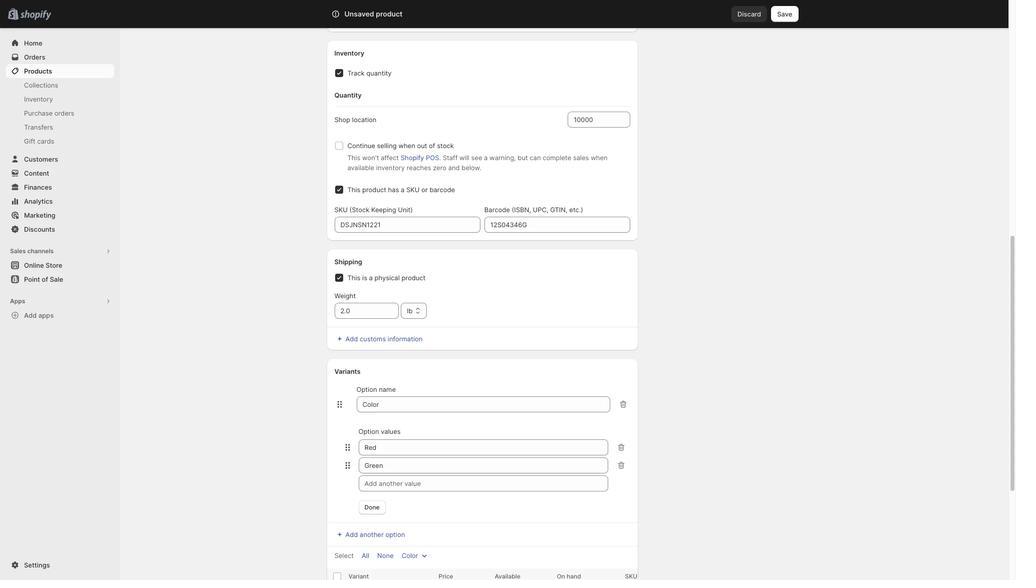 Task type: describe. For each thing, give the bounding box(es) containing it.
transfers link
[[6, 120, 114, 134]]

content link
[[6, 166, 114, 180]]

gift
[[24, 137, 35, 145]]

sales channels button
[[6, 245, 114, 259]]

marketing
[[24, 211, 55, 219]]

warning,
[[490, 154, 516, 162]]

purchase orders link
[[6, 106, 114, 120]]

all button
[[356, 549, 375, 563]]

continue selling when out of stock
[[348, 142, 454, 150]]

SKU (Stock Keeping Unit) text field
[[335, 217, 481, 233]]

0 horizontal spatial inventory
[[24, 95, 53, 103]]

this won't affect shopify pos
[[348, 154, 439, 162]]

can
[[530, 154, 541, 162]]

color
[[402, 552, 418, 560]]

shopify
[[401, 154, 424, 162]]

analytics link
[[6, 194, 114, 208]]

done button
[[359, 501, 386, 515]]

product for this
[[362, 186, 386, 194]]

purchase
[[24, 109, 53, 117]]

track
[[348, 69, 365, 77]]

staff
[[443, 154, 458, 162]]

below.
[[462, 164, 481, 172]]

home link
[[6, 36, 114, 50]]

track quantity
[[348, 69, 392, 77]]

collections link
[[6, 78, 114, 92]]

add another option
[[346, 531, 405, 539]]

content
[[24, 169, 49, 177]]

shopify pos link
[[401, 154, 439, 162]]

information
[[388, 335, 423, 343]]

stock
[[437, 142, 454, 150]]

will
[[460, 154, 470, 162]]

variants
[[335, 368, 361, 376]]

unit)
[[398, 206, 413, 214]]

barcode
[[485, 206, 510, 214]]

point of sale button
[[0, 273, 120, 287]]

quantity
[[366, 69, 392, 77]]

shopify image
[[20, 10, 51, 20]]

none button
[[371, 549, 400, 563]]

or
[[422, 186, 428, 194]]

option values
[[359, 428, 401, 436]]

(isbn,
[[512, 206, 531, 214]]

keeping
[[371, 206, 396, 214]]

barcode
[[430, 186, 455, 194]]

search
[[376, 10, 397, 18]]

color button
[[396, 549, 435, 563]]

complete
[[543, 154, 571, 162]]

shop location
[[335, 116, 377, 124]]

shop
[[335, 116, 350, 124]]

this for this product has a sku or barcode
[[348, 186, 361, 194]]

option
[[386, 531, 405, 539]]

inventory link
[[6, 92, 114, 106]]

purchase orders
[[24, 109, 74, 117]]

finances
[[24, 183, 52, 191]]

a inside . staff will see a warning, but can complete sales when available inventory reaches zero and below.
[[484, 154, 488, 162]]

add for add customs information
[[346, 335, 358, 343]]

online store link
[[6, 259, 114, 273]]

sales channels
[[10, 248, 54, 255]]

add for add another option
[[346, 531, 358, 539]]

available
[[348, 164, 374, 172]]

0 horizontal spatial a
[[369, 274, 373, 282]]

settings link
[[6, 559, 114, 573]]

orders link
[[6, 50, 114, 64]]

collections
[[24, 81, 58, 89]]

online store button
[[0, 259, 120, 273]]

see
[[471, 154, 482, 162]]

none
[[377, 552, 394, 560]]

Weight text field
[[335, 303, 399, 319]]

1 horizontal spatial sku
[[406, 186, 420, 194]]

lb
[[407, 307, 413, 315]]

continue
[[348, 142, 375, 150]]

online
[[24, 262, 44, 270]]

add customs information button
[[328, 332, 637, 346]]

Add another value text field
[[359, 476, 608, 492]]

select
[[335, 552, 354, 560]]

but
[[518, 154, 528, 162]]

transfers
[[24, 123, 53, 131]]



Task type: locate. For each thing, give the bounding box(es) containing it.
weight
[[335, 292, 356, 300]]

a right see
[[484, 154, 488, 162]]

Size text field
[[357, 397, 610, 413]]

add left 'customs'
[[346, 335, 358, 343]]

0 vertical spatial add
[[24, 312, 37, 320]]

apps
[[10, 298, 25, 305]]

orders
[[54, 109, 74, 117]]

option for option values
[[359, 428, 379, 436]]

product left has
[[362, 186, 386, 194]]

.
[[439, 154, 441, 162]]

point of sale link
[[6, 273, 114, 287]]

of
[[429, 142, 435, 150], [42, 276, 48, 284]]

add another option button
[[328, 528, 411, 542]]

customs
[[360, 335, 386, 343]]

1 vertical spatial add
[[346, 335, 358, 343]]

this up available at the top of the page
[[348, 154, 361, 162]]

quantity
[[335, 91, 362, 99]]

discounts link
[[6, 223, 114, 237]]

gift cards
[[24, 137, 54, 145]]

1 vertical spatial when
[[591, 154, 608, 162]]

customers link
[[6, 152, 114, 166]]

customers
[[24, 155, 58, 163]]

0 vertical spatial this
[[348, 154, 361, 162]]

store
[[46, 262, 62, 270]]

1 horizontal spatial when
[[591, 154, 608, 162]]

this product has a sku or barcode
[[348, 186, 455, 194]]

of right out
[[429, 142, 435, 150]]

cards
[[37, 137, 54, 145]]

discard
[[738, 10, 761, 18]]

Barcode (ISBN, UPC, GTIN, etc.) text field
[[485, 217, 631, 233]]

2 vertical spatial add
[[346, 531, 358, 539]]

selling
[[377, 142, 397, 150]]

add inside 'button'
[[346, 531, 358, 539]]

0 vertical spatial sku
[[406, 186, 420, 194]]

has
[[388, 186, 399, 194]]

channels
[[27, 248, 54, 255]]

3 this from the top
[[348, 274, 361, 282]]

add apps button
[[6, 309, 114, 323]]

2 this from the top
[[348, 186, 361, 194]]

1 vertical spatial a
[[401, 186, 405, 194]]

2 vertical spatial a
[[369, 274, 373, 282]]

etc.)
[[569, 206, 583, 214]]

this up (stock
[[348, 186, 361, 194]]

0 vertical spatial option
[[357, 386, 377, 394]]

1 vertical spatial option
[[359, 428, 379, 436]]

when right sales
[[591, 154, 608, 162]]

marketing link
[[6, 208, 114, 223]]

1 horizontal spatial a
[[401, 186, 405, 194]]

settings
[[24, 562, 50, 570]]

sales
[[573, 154, 589, 162]]

discard button
[[732, 6, 767, 22]]

this is a physical product
[[348, 274, 426, 282]]

add customs information
[[346, 335, 423, 343]]

1 horizontal spatial of
[[429, 142, 435, 150]]

inventory up purchase
[[24, 95, 53, 103]]

sku left the or
[[406, 186, 420, 194]]

orders
[[24, 53, 45, 61]]

sku left (stock
[[335, 206, 348, 214]]

physical
[[375, 274, 400, 282]]

add left another
[[346, 531, 358, 539]]

products
[[24, 67, 52, 75]]

1 vertical spatial inventory
[[24, 95, 53, 103]]

1 vertical spatial sku
[[335, 206, 348, 214]]

out
[[417, 142, 427, 150]]

this for this won't affect shopify pos
[[348, 154, 361, 162]]

gift cards link
[[6, 134, 114, 148]]

add left apps
[[24, 312, 37, 320]]

inventory up track
[[335, 49, 364, 57]]

1 vertical spatial this
[[348, 186, 361, 194]]

products link
[[6, 64, 114, 78]]

0 vertical spatial product
[[376, 10, 403, 18]]

finances link
[[6, 180, 114, 194]]

option left name
[[357, 386, 377, 394]]

add apps
[[24, 312, 54, 320]]

all
[[362, 552, 369, 560]]

0 vertical spatial inventory
[[335, 49, 364, 57]]

when
[[399, 142, 415, 150], [591, 154, 608, 162]]

this left is
[[348, 274, 361, 282]]

a right has
[[401, 186, 405, 194]]

None text field
[[359, 440, 608, 456], [359, 458, 608, 474], [359, 440, 608, 456], [359, 458, 608, 474]]

when up shopify
[[399, 142, 415, 150]]

unsaved
[[345, 10, 374, 18]]

upc,
[[533, 206, 549, 214]]

point of sale
[[24, 276, 63, 284]]

0 vertical spatial a
[[484, 154, 488, 162]]

None number field
[[568, 112, 615, 128]]

analytics
[[24, 197, 53, 205]]

location
[[352, 116, 377, 124]]

0 vertical spatial when
[[399, 142, 415, 150]]

affect
[[381, 154, 399, 162]]

sale
[[50, 276, 63, 284]]

apps button
[[6, 295, 114, 309]]

of inside point of sale link
[[42, 276, 48, 284]]

search button
[[359, 6, 650, 22]]

this for this is a physical product
[[348, 274, 361, 282]]

pos
[[426, 154, 439, 162]]

add
[[24, 312, 37, 320], [346, 335, 358, 343], [346, 531, 358, 539]]

0 vertical spatial of
[[429, 142, 435, 150]]

1 horizontal spatial inventory
[[335, 49, 364, 57]]

2 horizontal spatial a
[[484, 154, 488, 162]]

home
[[24, 39, 42, 47]]

gtin,
[[550, 206, 568, 214]]

done
[[365, 504, 380, 512]]

when inside . staff will see a warning, but can complete sales when available inventory reaches zero and below.
[[591, 154, 608, 162]]

sales
[[10, 248, 26, 255]]

point
[[24, 276, 40, 284]]

reaches
[[407, 164, 431, 172]]

product
[[376, 10, 403, 18], [362, 186, 386, 194], [402, 274, 426, 282]]

1 vertical spatial product
[[362, 186, 386, 194]]

add for add apps
[[24, 312, 37, 320]]

of left sale
[[42, 276, 48, 284]]

2 vertical spatial this
[[348, 274, 361, 282]]

and
[[448, 164, 460, 172]]

shipping
[[335, 258, 362, 266]]

is
[[362, 274, 367, 282]]

option left "values"
[[359, 428, 379, 436]]

barcode (isbn, upc, gtin, etc.)
[[485, 206, 583, 214]]

save button
[[771, 6, 799, 22]]

0 horizontal spatial of
[[42, 276, 48, 284]]

sku (stock keeping unit)
[[335, 206, 413, 214]]

1 this from the top
[[348, 154, 361, 162]]

0 horizontal spatial sku
[[335, 206, 348, 214]]

product right unsaved
[[376, 10, 403, 18]]

values
[[381, 428, 401, 436]]

2 vertical spatial product
[[402, 274, 426, 282]]

0 horizontal spatial when
[[399, 142, 415, 150]]

option for option name
[[357, 386, 377, 394]]

a right is
[[369, 274, 373, 282]]

another
[[360, 531, 384, 539]]

option name
[[357, 386, 396, 394]]

1 vertical spatial of
[[42, 276, 48, 284]]

won't
[[362, 154, 379, 162]]

(stock
[[350, 206, 369, 214]]

product right the physical
[[402, 274, 426, 282]]

product for unsaved
[[376, 10, 403, 18]]

apps
[[38, 312, 54, 320]]



Task type: vqa. For each thing, say whether or not it's contained in the screenshot.
Dialog
no



